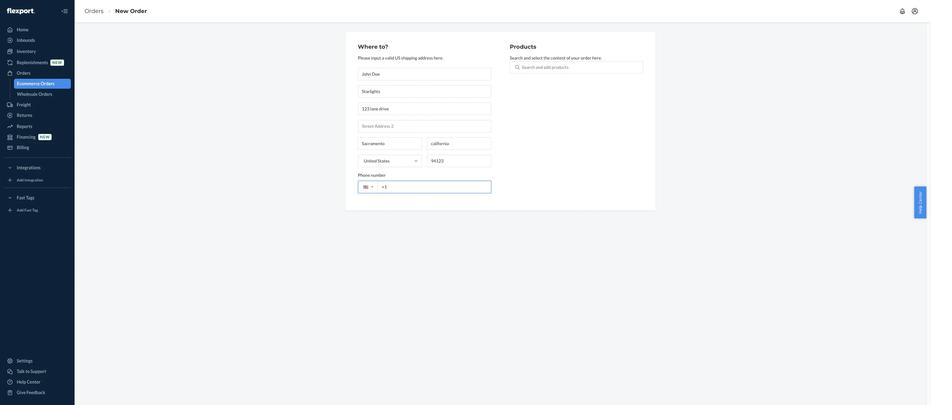 Task type: locate. For each thing, give the bounding box(es) containing it.
0 horizontal spatial center
[[27, 380, 40, 385]]

add integration link
[[4, 176, 71, 186]]

1 horizontal spatial help center
[[917, 192, 923, 214]]

here.
[[434, 55, 443, 61], [592, 55, 602, 61]]

talk to support button
[[4, 367, 71, 377]]

where to?
[[358, 44, 388, 50]]

1 vertical spatial new
[[40, 135, 50, 140]]

search up search image
[[510, 55, 523, 61]]

0 vertical spatial search
[[510, 55, 523, 61]]

here. right address
[[434, 55, 443, 61]]

0 horizontal spatial help center
[[17, 380, 40, 385]]

0 vertical spatial new
[[52, 60, 62, 65]]

2 here. from the left
[[592, 55, 602, 61]]

1 vertical spatial help center
[[17, 380, 40, 385]]

shipping
[[401, 55, 417, 61]]

0 vertical spatial center
[[917, 192, 923, 204]]

1 horizontal spatial orders link
[[85, 8, 104, 14]]

and left add
[[536, 65, 543, 70]]

new down the 'inventory' link
[[52, 60, 62, 65]]

inventory link
[[4, 47, 71, 57]]

fast
[[17, 195, 25, 201], [24, 208, 32, 213]]

here. right the order
[[592, 55, 602, 61]]

of
[[566, 55, 570, 61]]

new
[[52, 60, 62, 65], [40, 135, 50, 140]]

add inside add integration link
[[17, 178, 24, 183]]

give feedback
[[17, 391, 45, 396]]

0 vertical spatial help
[[917, 205, 923, 214]]

add down fast tags
[[17, 208, 24, 213]]

please input a valid us shipping address here.
[[358, 55, 443, 61]]

orders down the ecommerce orders link
[[38, 92, 52, 97]]

0 horizontal spatial new
[[40, 135, 50, 140]]

orders link left the new
[[85, 8, 104, 14]]

help center link
[[4, 378, 71, 388]]

help center
[[917, 192, 923, 214], [17, 380, 40, 385]]

give feedback button
[[4, 388, 71, 398]]

add left integration at the left top of page
[[17, 178, 24, 183]]

1 horizontal spatial help
[[917, 205, 923, 214]]

0 vertical spatial add
[[17, 178, 24, 183]]

search image
[[515, 65, 519, 70]]

to
[[26, 369, 30, 375]]

ecommerce orders link
[[14, 79, 71, 89]]

add fast tag link
[[4, 206, 71, 216]]

new for financing
[[40, 135, 50, 140]]

City text field
[[358, 138, 422, 150]]

0 horizontal spatial help
[[17, 380, 26, 385]]

1 vertical spatial help
[[17, 380, 26, 385]]

billing
[[17, 145, 29, 150]]

search right search image
[[522, 65, 535, 70]]

help
[[917, 205, 923, 214], [17, 380, 26, 385]]

search and add products
[[522, 65, 569, 70]]

a
[[382, 55, 384, 61]]

returns link
[[4, 111, 71, 121]]

support
[[31, 369, 46, 375]]

close navigation image
[[61, 7, 68, 15]]

1 add from the top
[[17, 178, 24, 183]]

integrations
[[17, 165, 41, 171]]

1 vertical spatial orders link
[[4, 68, 71, 78]]

orders
[[85, 8, 104, 14], [17, 71, 31, 76], [41, 81, 54, 86], [38, 92, 52, 97]]

fast left the "tags" at the left top
[[17, 195, 25, 201]]

united states
[[364, 158, 390, 164]]

fast inside dropdown button
[[17, 195, 25, 201]]

input
[[371, 55, 381, 61]]

1 vertical spatial search
[[522, 65, 535, 70]]

1 horizontal spatial center
[[917, 192, 923, 204]]

search for search and add products
[[522, 65, 535, 70]]

orders left the new
[[85, 8, 104, 14]]

orders link
[[85, 8, 104, 14], [4, 68, 71, 78]]

tag
[[32, 208, 38, 213]]

1 horizontal spatial here.
[[592, 55, 602, 61]]

settings link
[[4, 357, 71, 367]]

reports link
[[4, 122, 71, 132]]

0 vertical spatial fast
[[17, 195, 25, 201]]

search and select the content of your order here.
[[510, 55, 602, 61]]

order
[[581, 55, 591, 61]]

new order
[[115, 8, 147, 14]]

us
[[395, 55, 400, 61]]

Street Address text field
[[358, 103, 491, 115]]

products
[[552, 65, 569, 70]]

the
[[544, 55, 550, 61]]

1 vertical spatial add
[[17, 208, 24, 213]]

wholesale orders link
[[14, 89, 71, 99]]

and left select
[[524, 55, 531, 61]]

help center button
[[914, 187, 926, 219]]

center
[[917, 192, 923, 204], [27, 380, 40, 385]]

First & Last Name text field
[[358, 68, 491, 80]]

add
[[17, 178, 24, 183], [17, 208, 24, 213]]

united states: + 1 image
[[371, 187, 373, 188]]

where
[[358, 44, 378, 50]]

1 horizontal spatial new
[[52, 60, 62, 65]]

State text field
[[427, 138, 491, 150]]

orders link up ecommerce orders
[[4, 68, 71, 78]]

1 horizontal spatial and
[[536, 65, 543, 70]]

1 vertical spatial and
[[536, 65, 543, 70]]

feedback
[[27, 391, 45, 396]]

0 vertical spatial help center
[[917, 192, 923, 214]]

0 horizontal spatial and
[[524, 55, 531, 61]]

new down reports link in the left top of the page
[[40, 135, 50, 140]]

search
[[510, 55, 523, 61], [522, 65, 535, 70]]

financing
[[17, 135, 36, 140]]

new for replenishments
[[52, 60, 62, 65]]

0 horizontal spatial here.
[[434, 55, 443, 61]]

add inside add fast tag link
[[17, 208, 24, 213]]

and
[[524, 55, 531, 61], [536, 65, 543, 70]]

fast tags
[[17, 195, 34, 201]]

1 vertical spatial center
[[27, 380, 40, 385]]

states
[[378, 158, 390, 164]]

fast left tag
[[24, 208, 32, 213]]

0 vertical spatial and
[[524, 55, 531, 61]]

to?
[[379, 44, 388, 50]]

2 add from the top
[[17, 208, 24, 213]]



Task type: describe. For each thing, give the bounding box(es) containing it.
freight link
[[4, 100, 71, 110]]

address
[[418, 55, 433, 61]]

talk to support
[[17, 369, 46, 375]]

search for search and select the content of your order here.
[[510, 55, 523, 61]]

valid
[[385, 55, 394, 61]]

open account menu image
[[911, 7, 919, 15]]

reports
[[17, 124, 32, 129]]

inbounds link
[[4, 35, 71, 45]]

phone number
[[358, 173, 386, 178]]

returns
[[17, 113, 32, 118]]

fast tags button
[[4, 193, 71, 203]]

united
[[364, 158, 377, 164]]

wholesale
[[17, 92, 38, 97]]

inventory
[[17, 49, 36, 54]]

flexport logo image
[[7, 8, 35, 14]]

orders inside breadcrumbs 'navigation'
[[85, 8, 104, 14]]

give
[[17, 391, 26, 396]]

1 vertical spatial fast
[[24, 208, 32, 213]]

freight
[[17, 102, 31, 108]]

add for add integration
[[17, 178, 24, 183]]

add
[[544, 65, 551, 70]]

orders up ecommerce
[[17, 71, 31, 76]]

1 (702) 123-4567 telephone field
[[358, 181, 491, 194]]

Company name text field
[[358, 85, 491, 98]]

new
[[115, 8, 128, 14]]

ZIP Code text field
[[427, 155, 491, 167]]

help center inside button
[[917, 192, 923, 214]]

inbounds
[[17, 38, 35, 43]]

open notifications image
[[899, 7, 906, 15]]

tags
[[26, 195, 34, 201]]

ecommerce
[[17, 81, 40, 86]]

1 here. from the left
[[434, 55, 443, 61]]

Street Address 2 text field
[[358, 120, 491, 133]]

add fast tag
[[17, 208, 38, 213]]

help inside button
[[917, 205, 923, 214]]

billing link
[[4, 143, 71, 153]]

add for add fast tag
[[17, 208, 24, 213]]

number
[[371, 173, 386, 178]]

your
[[571, 55, 580, 61]]

please
[[358, 55, 370, 61]]

add integration
[[17, 178, 43, 183]]

wholesale orders
[[17, 92, 52, 97]]

new order link
[[115, 8, 147, 14]]

0 vertical spatial orders link
[[85, 8, 104, 14]]

content
[[551, 55, 566, 61]]

order
[[130, 8, 147, 14]]

replenishments
[[17, 60, 48, 65]]

ecommerce orders
[[17, 81, 54, 86]]

breadcrumbs navigation
[[80, 2, 152, 20]]

home
[[17, 27, 29, 32]]

center inside button
[[917, 192, 923, 204]]

orders up wholesale orders link
[[41, 81, 54, 86]]

products
[[510, 44, 536, 50]]

phone
[[358, 173, 370, 178]]

home link
[[4, 25, 71, 35]]

integrations button
[[4, 163, 71, 173]]

settings
[[17, 359, 33, 364]]

and for select
[[524, 55, 531, 61]]

select
[[532, 55, 543, 61]]

and for add
[[536, 65, 543, 70]]

integration
[[24, 178, 43, 183]]

talk
[[17, 369, 25, 375]]

0 horizontal spatial orders link
[[4, 68, 71, 78]]



Task type: vqa. For each thing, say whether or not it's contained in the screenshot.
Company name text box
yes



